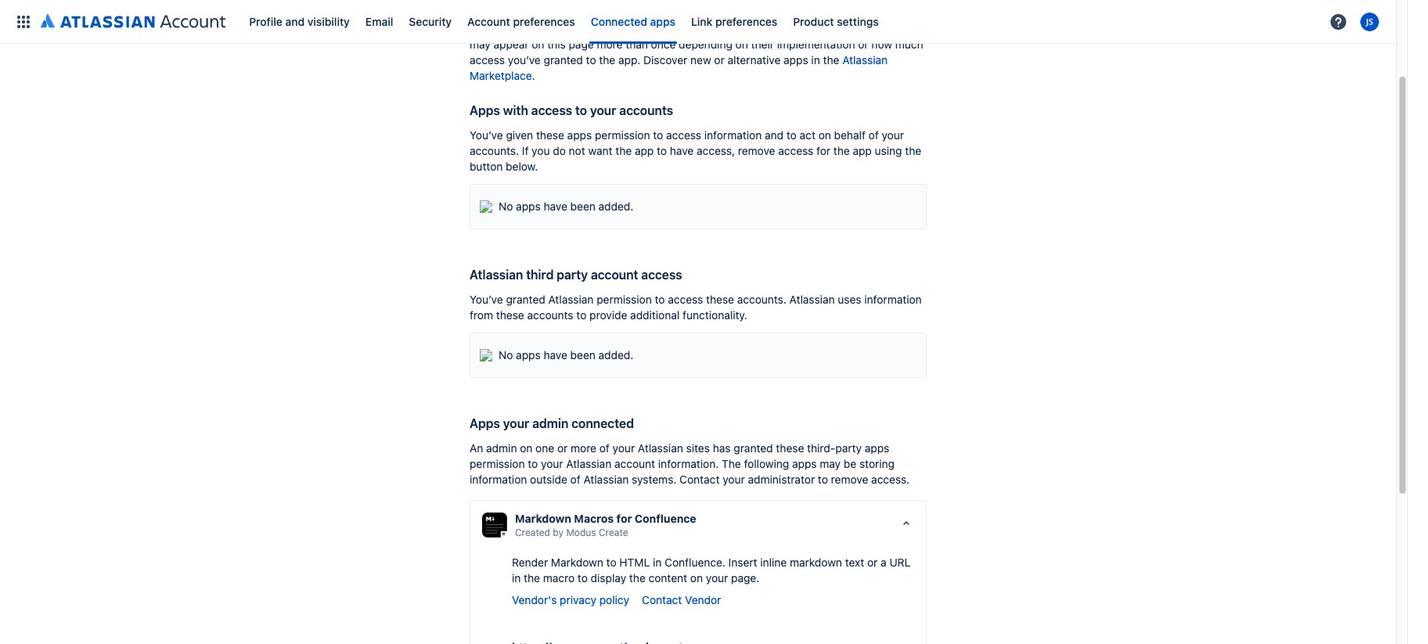 Task type: vqa. For each thing, say whether or not it's contained in the screenshot.
Confluence at the bottom of the page
yes



Task type: describe. For each thing, give the bounding box(es) containing it.
more inside control which apps have access to your user data, see which apps your site administrator controls, and find further information about apps storing data outside of atlassian. apps may appear on this page more than once depending on their implementation or how much access you've granted to the app. discover new or alternative apps in the
[[597, 38, 623, 51]]

access up than at the top
[[597, 6, 632, 20]]

macro
[[543, 572, 575, 585]]

to down third-
[[818, 473, 828, 486]]

security
[[409, 14, 452, 28]]

a
[[881, 556, 887, 569]]

one
[[536, 442, 554, 455]]

have down do on the left
[[544, 200, 568, 213]]

permission inside you've given these apps permission to access information and to act on behalf of your accounts. if you do not want the app to have access, remove access for the app using the button below.
[[595, 128, 650, 142]]

on inside render markdown to html in confluence. insert inline markdown text or a url in the macro to display the content on your page.
[[690, 572, 703, 585]]

these up "functionality."
[[706, 293, 734, 306]]

manage profile menu element
[[9, 0, 1325, 43]]

marketplace
[[470, 69, 532, 82]]

no apps have been added. for access
[[499, 200, 634, 213]]

site
[[833, 6, 852, 20]]

markdown inside render markdown to html in confluence. insert inline markdown text or a url in the macro to display the content on your page.
[[551, 556, 604, 569]]

modus
[[566, 527, 596, 539]]

product settings link
[[789, 9, 884, 34]]

you
[[532, 144, 550, 157]]

access up 'additional'
[[641, 268, 682, 282]]

apps inside you've given these apps permission to access information and to act on behalf of your accounts. if you do not want the app to have access, remove access for the app using the button below.
[[567, 128, 592, 142]]

have inside you've given these apps permission to access information and to act on behalf of your accounts. if you do not want the app to have access, remove access for the app using the button below.
[[670, 144, 694, 157]]

party inside an admin on one or more of your atlassian sites has granted these third-party apps permission to your atlassian account information. the following apps may be storing information outside of atlassian systems. contact your administrator to remove access.
[[836, 442, 862, 455]]

using
[[875, 144, 902, 157]]

your inside render markdown to html in confluence. insert inline markdown text or a url in the macro to display the content on your page.
[[706, 572, 728, 585]]

1 horizontal spatial in
[[653, 556, 662, 569]]

apps down third-
[[792, 457, 817, 471]]

provide
[[590, 308, 627, 322]]

or down atlassian.
[[858, 38, 869, 51]]

atlassian down 'atlassian third party account access'
[[548, 293, 594, 306]]

access up access,
[[666, 128, 702, 142]]

profile and visibility
[[249, 14, 350, 28]]

granted inside an admin on one or more of your atlassian sites has granted these third-party apps permission to your atlassian account information. the following apps may be storing information outside of atlassian systems. contact your administrator to remove access.
[[734, 442, 773, 455]]

of up macros
[[570, 473, 581, 486]]

1 vertical spatial contact
[[642, 593, 682, 607]]

profile and visibility link
[[244, 9, 355, 34]]

by
[[553, 527, 564, 539]]

1 which from the left
[[510, 6, 540, 20]]

apps up implementation
[[780, 6, 805, 20]]

your inside you've given these apps permission to access information and to act on behalf of your accounts. if you do not want the app to have access, remove access for the app using the button below.
[[882, 128, 904, 142]]

to up privacy
[[578, 572, 588, 585]]

with
[[503, 103, 528, 117]]

behalf
[[834, 128, 866, 142]]

below.
[[506, 160, 538, 173]]

no apps have been added. for party
[[499, 348, 634, 362]]

confluence.
[[665, 556, 726, 569]]

vendor's privacy policy
[[512, 593, 630, 607]]

atlassian marketplace link
[[470, 53, 888, 82]]

the down behalf
[[834, 144, 850, 157]]

page.
[[731, 572, 760, 585]]

atlassian inside atlassian marketplace
[[843, 53, 888, 67]]

has
[[713, 442, 731, 455]]

of inside you've given these apps permission to access information and to act on behalf of your accounts. if you do not want the app to have access, remove access for the app using the button below.
[[869, 128, 879, 142]]

apps inside control which apps have access to your user data, see which apps your site administrator controls, and find further information about apps storing data outside of atlassian. apps may appear on this page more than once depending on their implementation or how much access you've granted to the app. discover new or alternative apps in the
[[887, 22, 913, 35]]

apps up depending
[[691, 22, 716, 35]]

the
[[722, 457, 741, 471]]

atlassian down the connected
[[566, 457, 612, 471]]

information inside you've granted atlassian permission to access these accounts. atlassian uses information from these accounts to provide additional functionality.
[[865, 293, 922, 306]]

and inside profile and visibility link
[[285, 14, 305, 28]]

render
[[512, 556, 548, 569]]

see
[[727, 6, 745, 20]]

access right with
[[531, 103, 572, 117]]

to up display
[[607, 556, 617, 569]]

information inside an admin on one or more of your atlassian sites has granted these third-party apps permission to your atlassian account information. the following apps may be storing information outside of atlassian systems. contact your administrator to remove access.
[[470, 473, 527, 486]]

0 horizontal spatial in
[[512, 572, 521, 585]]

to up than at the top
[[635, 6, 645, 20]]

contact inside an admin on one or more of your atlassian sites has granted these third-party apps permission to your atlassian account information. the following apps may be storing information outside of atlassian systems. contact your administrator to remove access.
[[680, 473, 720, 486]]

data,
[[699, 6, 724, 20]]

may inside control which apps have access to your user data, see which apps your site administrator controls, and find further information about apps storing data outside of atlassian. apps may appear on this page more than once depending on their implementation or how much access you've granted to the app. discover new or alternative apps in the
[[470, 38, 491, 51]]

on left this
[[532, 38, 545, 51]]

information inside control which apps have access to your user data, see which apps your site administrator controls, and find further information about apps storing data outside of atlassian. apps may appear on this page more than once depending on their implementation or how much access you've granted to the app. discover new or alternative apps in the
[[599, 22, 656, 35]]

added. for your
[[599, 200, 634, 213]]

access down act in the top of the page
[[779, 144, 814, 157]]

or inside render markdown to html in confluence. insert inline markdown text or a url in the macro to display the content on your page.
[[868, 556, 878, 569]]

storing inside control which apps have access to your user data, see which apps your site administrator controls, and find further information about apps storing data outside of atlassian. apps may appear on this page more than once depending on their implementation or how much access you've granted to the app. discover new or alternative apps in the
[[719, 22, 754, 35]]

privacy
[[560, 593, 597, 607]]

apps for apps with access to your accounts
[[470, 103, 500, 117]]

no for atlassian
[[499, 348, 513, 362]]

account
[[468, 14, 510, 28]]

storing inside an admin on one or more of your atlassian sites has granted these third-party apps permission to your atlassian account information. the following apps may be storing information outside of atlassian systems. contact your administrator to remove access.
[[860, 457, 895, 471]]

connected apps
[[591, 14, 676, 28]]

you've given these apps permission to access information and to act on behalf of your accounts. if you do not want the app to have access, remove access for the app using the button below.
[[470, 128, 922, 173]]

confluence
[[635, 512, 697, 525]]

0 vertical spatial account
[[591, 268, 638, 282]]

help image
[[1329, 12, 1348, 31]]

discover
[[644, 53, 688, 67]]

from
[[470, 308, 493, 322]]

their
[[751, 38, 774, 51]]

the down render
[[524, 572, 540, 585]]

and inside you've given these apps permission to access information and to act on behalf of your accounts. if you do not want the app to have access, remove access for the app using the button below.
[[765, 128, 784, 142]]

page
[[569, 38, 594, 51]]

link preferences link
[[687, 9, 782, 34]]

you've
[[508, 53, 541, 67]]

to left act in the top of the page
[[787, 128, 797, 142]]

to up 'additional'
[[655, 293, 665, 306]]

1 app from the left
[[635, 144, 654, 157]]

about
[[659, 22, 688, 35]]

profile
[[249, 14, 283, 28]]

have up apps your admin connected
[[544, 348, 568, 362]]

vendor
[[685, 593, 721, 607]]

product settings
[[793, 14, 879, 28]]

url
[[890, 556, 911, 569]]

apps inside manage profile menu element
[[650, 14, 676, 28]]

contact vendor
[[642, 593, 721, 607]]

granted inside control which apps have access to your user data, see which apps your site administrator controls, and find further information about apps storing data outside of atlassian. apps may appear on this page more than once depending on their implementation or how much access you've granted to the app. discover new or alternative apps in the
[[544, 53, 583, 67]]

render markdown to html in confluence. insert inline markdown text or a url in the macro to display the content on your page.
[[512, 556, 911, 585]]

you've for atlassian
[[470, 293, 503, 306]]

text
[[845, 556, 865, 569]]

more inside an admin on one or more of your atlassian sites has granted these third-party apps permission to your atlassian account information. the following apps may be storing information outside of atlassian systems. contact your administrator to remove access.
[[571, 442, 597, 455]]

email link
[[361, 9, 398, 34]]

implementation
[[777, 38, 855, 51]]

atlassian.
[[836, 22, 884, 35]]

access,
[[697, 144, 735, 157]]

product
[[793, 14, 834, 28]]

functionality.
[[683, 308, 748, 322]]

atlassian third party account access
[[470, 268, 682, 282]]

granted inside you've granted atlassian permission to access these accounts. atlassian uses information from these accounts to provide additional functionality.
[[506, 293, 546, 306]]

this
[[547, 38, 566, 51]]

find
[[539, 22, 558, 35]]

link preferences
[[691, 14, 778, 28]]

connected apps link
[[586, 9, 680, 34]]

than
[[626, 38, 648, 51]]

display
[[591, 572, 626, 585]]

button
[[470, 160, 503, 173]]

if
[[522, 144, 529, 157]]

email
[[366, 14, 393, 28]]

to down the atlassian marketplace link
[[653, 128, 663, 142]]

markdown inside markdown macros for confluence created by modus  create
[[515, 512, 572, 525]]

want
[[588, 144, 613, 157]]

act
[[800, 128, 816, 142]]

2 which from the left
[[748, 6, 778, 20]]

.
[[532, 69, 535, 82]]

administrator inside control which apps have access to your user data, see which apps your site administrator controls, and find further information about apps storing data outside of atlassian. apps may appear on this page more than once depending on their implementation or how much access you've granted to the app. discover new or alternative apps in the
[[855, 6, 922, 20]]

you've granted atlassian permission to access these accounts. atlassian uses information from these accounts to provide additional functionality.
[[470, 293, 922, 322]]

vendor's
[[512, 593, 557, 607]]

inline
[[761, 556, 787, 569]]

systems.
[[632, 473, 677, 486]]

content
[[649, 572, 687, 585]]

the down implementation
[[823, 53, 840, 67]]

the right the using
[[905, 144, 922, 157]]

not
[[569, 144, 585, 157]]

permission inside you've granted atlassian permission to access these accounts. atlassian uses information from these accounts to provide additional functionality.
[[597, 293, 652, 306]]

following
[[744, 457, 789, 471]]

to left access,
[[657, 144, 667, 157]]

do
[[553, 144, 566, 157]]

markdown macros for confluence created by modus  create
[[515, 512, 697, 539]]

to down page
[[586, 53, 596, 67]]

contact vendor link
[[642, 593, 734, 607]]

account preferences
[[468, 14, 575, 28]]

outside inside an admin on one or more of your atlassian sites has granted these third-party apps permission to your atlassian account information. the following apps may be storing information outside of atlassian systems. contact your administrator to remove access.
[[530, 473, 568, 486]]

controls,
[[470, 22, 514, 35]]



Task type: locate. For each thing, give the bounding box(es) containing it.
atlassian up macros
[[584, 473, 629, 486]]

0 horizontal spatial outside
[[530, 473, 568, 486]]

0 vertical spatial markdown
[[515, 512, 572, 525]]

0 vertical spatial admin
[[532, 417, 569, 431]]

created
[[515, 527, 550, 539]]

0 vertical spatial party
[[557, 268, 588, 282]]

additional
[[630, 308, 680, 322]]

storing
[[719, 22, 754, 35], [860, 457, 895, 471]]

administrator down following
[[748, 473, 815, 486]]

and up appear
[[517, 22, 536, 35]]

control
[[470, 6, 507, 20]]

apps up an
[[470, 417, 500, 431]]

apps left with
[[470, 103, 500, 117]]

atlassian left uses
[[790, 293, 835, 306]]

0 horizontal spatial accounts
[[527, 308, 574, 322]]

1 vertical spatial more
[[571, 442, 597, 455]]

which up find
[[510, 6, 540, 20]]

an
[[470, 442, 483, 455]]

information
[[599, 22, 656, 35], [705, 128, 762, 142], [865, 293, 922, 306], [470, 473, 527, 486]]

account up systems.
[[615, 457, 655, 471]]

1 vertical spatial storing
[[860, 457, 895, 471]]

2 vertical spatial permission
[[470, 457, 525, 471]]

0 vertical spatial no apps have been added.
[[499, 200, 634, 213]]

1 horizontal spatial for
[[817, 144, 831, 157]]

party right third at the left of the page
[[557, 268, 588, 282]]

permission up provide
[[597, 293, 652, 306]]

apps up apps your admin connected
[[516, 348, 541, 362]]

of up implementation
[[823, 22, 833, 35]]

0 vertical spatial for
[[817, 144, 831, 157]]

further
[[561, 22, 596, 35]]

0 vertical spatial storing
[[719, 22, 754, 35]]

macros
[[574, 512, 614, 525]]

banner
[[0, 0, 1397, 44]]

on right act in the top of the page
[[819, 128, 831, 142]]

apps up not on the top of the page
[[567, 128, 592, 142]]

banner containing profile and visibility
[[0, 0, 1397, 44]]

connected
[[572, 417, 634, 431]]

2 added. from the top
[[599, 348, 634, 362]]

the down html
[[629, 572, 646, 585]]

remove down the be
[[831, 473, 869, 486]]

preferences for account preferences
[[513, 14, 575, 28]]

permission up want
[[595, 128, 650, 142]]

1 vertical spatial markdown
[[551, 556, 604, 569]]

storing down the see
[[719, 22, 754, 35]]

0 vertical spatial outside
[[782, 22, 820, 35]]

for inside you've given these apps permission to access information and to act on behalf of your accounts. if you do not want the app to have access, remove access for the app using the button below.
[[817, 144, 831, 157]]

1 been from the top
[[570, 200, 596, 213]]

accounts inside you've granted atlassian permission to access these accounts. atlassian uses information from these accounts to provide additional functionality.
[[527, 308, 574, 322]]

1 horizontal spatial which
[[748, 6, 778, 20]]

added. down want
[[599, 200, 634, 213]]

1 vertical spatial remove
[[831, 473, 869, 486]]

appear
[[494, 38, 529, 51]]

0 horizontal spatial app
[[635, 144, 654, 157]]

app.
[[619, 53, 641, 67]]

1 horizontal spatial storing
[[860, 457, 895, 471]]

granted down third at the left of the page
[[506, 293, 546, 306]]

apps your admin connected
[[470, 417, 634, 431]]

of up the using
[[869, 128, 879, 142]]

0 horizontal spatial may
[[470, 38, 491, 51]]

1 added. from the top
[[599, 200, 634, 213]]

information right uses
[[865, 293, 922, 306]]

1 vertical spatial added.
[[599, 348, 634, 362]]

and
[[285, 14, 305, 28], [517, 22, 536, 35], [765, 128, 784, 142]]

may down controls,
[[470, 38, 491, 51]]

the right want
[[616, 144, 632, 157]]

1 horizontal spatial accounts
[[619, 103, 673, 117]]

0 horizontal spatial admin
[[486, 442, 517, 455]]

accounts. inside you've given these apps permission to access information and to act on behalf of your accounts. if you do not want the app to have access, remove access for the app using the button below.
[[470, 144, 519, 157]]

access.
[[872, 473, 910, 486]]

atlassian up systems.
[[638, 442, 683, 455]]

administrator inside an admin on one or more of your atlassian sites has granted these third-party apps permission to your atlassian account information. the following apps may be storing information outside of atlassian systems. contact your administrator to remove access.
[[748, 473, 815, 486]]

connected
[[591, 14, 648, 28]]

apps up 'once'
[[650, 14, 676, 28]]

accounts. up button
[[470, 144, 519, 157]]

much
[[896, 38, 924, 51]]

0 vertical spatial no
[[499, 200, 513, 213]]

outside up implementation
[[782, 22, 820, 35]]

control which apps have access to your user data, see which apps your site administrator controls, and find further information about apps storing data outside of atlassian. apps may appear on this page more than once depending on their implementation or how much access you've granted to the app. discover new or alternative apps in the
[[470, 6, 924, 67]]

preferences for link preferences
[[716, 14, 778, 28]]

depending
[[679, 38, 733, 51]]

accounts down "app."
[[619, 103, 673, 117]]

apps up find
[[542, 6, 567, 20]]

you've up from in the left of the page
[[470, 293, 503, 306]]

information up access,
[[705, 128, 762, 142]]

0 vertical spatial administrator
[[855, 6, 922, 20]]

or left a
[[868, 556, 878, 569]]

and inside control which apps have access to your user data, see which apps your site administrator controls, and find further information about apps storing data outside of atlassian. apps may appear on this page more than once depending on their implementation or how much access you've granted to the app. discover new or alternative apps in the
[[517, 22, 536, 35]]

uses
[[838, 293, 862, 306]]

information down an
[[470, 473, 527, 486]]

or inside an admin on one or more of your atlassian sites has granted these third-party apps permission to your atlassian account information. the following apps may be storing information outside of atlassian systems. contact your administrator to remove access.
[[557, 442, 568, 455]]

apps up access.
[[865, 442, 890, 455]]

settings
[[837, 14, 879, 28]]

0 horizontal spatial party
[[557, 268, 588, 282]]

preferences up this
[[513, 14, 575, 28]]

contact
[[680, 473, 720, 486], [642, 593, 682, 607]]

1 vertical spatial you've
[[470, 293, 503, 306]]

for up create
[[617, 512, 632, 525]]

for inside markdown macros for confluence created by modus  create
[[617, 512, 632, 525]]

0 horizontal spatial accounts.
[[470, 144, 519, 157]]

2 app from the left
[[853, 144, 872, 157]]

1 horizontal spatial accounts.
[[737, 293, 787, 306]]

accounts down third at the left of the page
[[527, 308, 574, 322]]

or right one
[[557, 442, 568, 455]]

2 you've from the top
[[470, 293, 503, 306]]

or right the new
[[714, 53, 725, 67]]

0 vertical spatial remove
[[738, 144, 776, 157]]

link
[[691, 14, 713, 28]]

accounts. up "functionality."
[[737, 293, 787, 306]]

1 no apps have been added. from the top
[[499, 200, 634, 213]]

on left one
[[520, 442, 533, 455]]

0 vertical spatial you've
[[470, 128, 503, 142]]

0 horizontal spatial preferences
[[513, 14, 575, 28]]

storing up access.
[[860, 457, 895, 471]]

0 vertical spatial accounts.
[[470, 144, 519, 157]]

user
[[673, 6, 696, 20]]

on
[[532, 38, 545, 51], [736, 38, 748, 51], [819, 128, 831, 142], [520, 442, 533, 455], [690, 572, 703, 585]]

access inside you've granted atlassian permission to access these accounts. atlassian uses information from these accounts to provide additional functionality.
[[668, 293, 703, 306]]

given
[[506, 128, 533, 142]]

which up data
[[748, 6, 778, 20]]

2 no from the top
[[499, 348, 513, 362]]

more down the connected
[[571, 442, 597, 455]]

1 no from the top
[[499, 200, 513, 213]]

these up do on the left
[[536, 128, 564, 142]]

atlassian marketplace
[[470, 53, 888, 82]]

0 vertical spatial apps
[[887, 22, 913, 35]]

and left act in the top of the page
[[765, 128, 784, 142]]

which
[[510, 6, 540, 20], [748, 6, 778, 20]]

you've inside you've given these apps permission to access information and to act on behalf of your accounts. if you do not want the app to have access, remove access for the app using the button below.
[[470, 128, 503, 142]]

remove inside an admin on one or more of your atlassian sites has granted these third-party apps permission to your atlassian account information. the following apps may be storing information outside of atlassian systems. contact your administrator to remove access.
[[831, 473, 869, 486]]

1 horizontal spatial remove
[[831, 473, 869, 486]]

added.
[[599, 200, 634, 213], [599, 348, 634, 362]]

these inside you've given these apps permission to access information and to act on behalf of your accounts. if you do not want the app to have access, remove access for the app using the button below.
[[536, 128, 564, 142]]

2 been from the top
[[570, 348, 596, 362]]

added. for access
[[599, 348, 634, 362]]

0 horizontal spatial for
[[617, 512, 632, 525]]

create
[[599, 527, 628, 539]]

1 horizontal spatial app
[[853, 144, 872, 157]]

account image
[[1361, 12, 1380, 31]]

admin inside an admin on one or more of your atlassian sites has granted these third-party apps permission to your atlassian account information. the following apps may be storing information outside of atlassian systems. contact your administrator to remove access.
[[486, 442, 517, 455]]

0 vertical spatial accounts
[[619, 103, 673, 117]]

1 vertical spatial no
[[499, 348, 513, 362]]

to up not on the top of the page
[[575, 103, 587, 117]]

2 preferences from the left
[[716, 14, 778, 28]]

new
[[691, 53, 711, 67]]

0 vertical spatial in
[[811, 53, 820, 67]]

account up provide
[[591, 268, 638, 282]]

alternative
[[728, 53, 781, 67]]

your
[[648, 6, 671, 20], [808, 6, 830, 20], [590, 103, 616, 117], [882, 128, 904, 142], [503, 417, 530, 431], [613, 442, 635, 455], [541, 457, 563, 471], [723, 473, 745, 486], [706, 572, 728, 585]]

0 horizontal spatial administrator
[[748, 473, 815, 486]]

account inside an admin on one or more of your atlassian sites has granted these third-party apps permission to your atlassian account information. the following apps may be storing information outside of atlassian systems. contact your administrator to remove access.
[[615, 457, 655, 471]]

0 horizontal spatial remove
[[738, 144, 776, 157]]

1 horizontal spatial administrator
[[855, 6, 922, 20]]

1 vertical spatial granted
[[506, 293, 546, 306]]

1 vertical spatial no apps have been added.
[[499, 348, 634, 362]]

permission
[[595, 128, 650, 142], [597, 293, 652, 306], [470, 457, 525, 471]]

these right from in the left of the page
[[496, 308, 524, 322]]

no apps have been added. down do on the left
[[499, 200, 634, 213]]

no for apps
[[499, 200, 513, 213]]

apps down implementation
[[784, 53, 809, 67]]

2 vertical spatial in
[[512, 572, 521, 585]]

2 vertical spatial granted
[[734, 442, 773, 455]]

outside inside control which apps have access to your user data, see which apps your site administrator controls, and find further information about apps storing data outside of atlassian. apps may appear on this page more than once depending on their implementation or how much access you've granted to the app. discover new or alternative apps in the
[[782, 22, 820, 35]]

2 no apps have been added. from the top
[[499, 348, 634, 362]]

account
[[591, 268, 638, 282], [615, 457, 655, 471]]

on up alternative at top
[[736, 38, 748, 51]]

third
[[526, 268, 554, 282]]

account preferences link
[[463, 9, 580, 34]]

1 vertical spatial account
[[615, 457, 655, 471]]

1 vertical spatial in
[[653, 556, 662, 569]]

access
[[597, 6, 632, 20], [470, 53, 505, 67], [531, 103, 572, 117], [666, 128, 702, 142], [779, 144, 814, 157], [641, 268, 682, 282], [668, 293, 703, 306]]

third-
[[807, 442, 836, 455]]

security link
[[404, 9, 457, 34]]

you've for apps
[[470, 128, 503, 142]]

of inside control which apps have access to your user data, see which apps your site administrator controls, and find further information about apps storing data outside of atlassian. apps may appear on this page more than once depending on their implementation or how much access you've granted to the app. discover new or alternative apps in the
[[823, 22, 833, 35]]

atlassian up from in the left of the page
[[470, 268, 523, 282]]

these inside an admin on one or more of your atlassian sites has granted these third-party apps permission to your atlassian account information. the following apps may be storing information outside of atlassian systems. contact your administrator to remove access.
[[776, 442, 804, 455]]

1 vertical spatial administrator
[[748, 473, 815, 486]]

be
[[844, 457, 857, 471]]

switch to... image
[[14, 12, 33, 31]]

the left "app."
[[599, 53, 616, 67]]

sites
[[686, 442, 710, 455]]

administrator
[[855, 6, 922, 20], [748, 473, 815, 486]]

granted up following
[[734, 442, 773, 455]]

of down the connected
[[600, 442, 610, 455]]

1 you've from the top
[[470, 128, 503, 142]]

in
[[811, 53, 820, 67], [653, 556, 662, 569], [512, 572, 521, 585]]

1 preferences from the left
[[513, 14, 575, 28]]

html
[[620, 556, 650, 569]]

to down one
[[528, 457, 538, 471]]

2 vertical spatial apps
[[470, 417, 500, 431]]

1 vertical spatial permission
[[597, 293, 652, 306]]

for left the using
[[817, 144, 831, 157]]

may down third-
[[820, 457, 841, 471]]

information.
[[658, 457, 719, 471]]

these
[[536, 128, 564, 142], [706, 293, 734, 306], [496, 308, 524, 322], [776, 442, 804, 455]]

0 vertical spatial permission
[[595, 128, 650, 142]]

2 horizontal spatial in
[[811, 53, 820, 67]]

1 vertical spatial accounts.
[[737, 293, 787, 306]]

to
[[635, 6, 645, 20], [586, 53, 596, 67], [575, 103, 587, 117], [653, 128, 663, 142], [787, 128, 797, 142], [657, 144, 667, 157], [655, 293, 665, 306], [577, 308, 587, 322], [528, 457, 538, 471], [818, 473, 828, 486], [607, 556, 617, 569], [578, 572, 588, 585]]

apps
[[887, 22, 913, 35], [470, 103, 500, 117], [470, 417, 500, 431]]

may
[[470, 38, 491, 51], [820, 457, 841, 471]]

you've up button
[[470, 128, 503, 142]]

0 horizontal spatial and
[[285, 14, 305, 28]]

you've inside you've granted atlassian permission to access these accounts. atlassian uses information from these accounts to provide additional functionality.
[[470, 293, 503, 306]]

apps down below.
[[516, 200, 541, 213]]

been down not on the top of the page
[[570, 200, 596, 213]]

app right want
[[635, 144, 654, 157]]

markdown
[[515, 512, 572, 525], [551, 556, 604, 569]]

app down behalf
[[853, 144, 872, 157]]

0 vertical spatial contact
[[680, 473, 720, 486]]

on inside you've given these apps permission to access information and to act on behalf of your accounts. if you do not want the app to have access, remove access for the app using the button below.
[[819, 128, 831, 142]]

1 horizontal spatial admin
[[532, 417, 569, 431]]

visibility
[[308, 14, 350, 28]]

outside
[[782, 22, 820, 35], [530, 473, 568, 486]]

1 vertical spatial apps
[[470, 103, 500, 117]]

more
[[597, 38, 623, 51], [571, 442, 597, 455]]

preferences
[[513, 14, 575, 28], [716, 14, 778, 28]]

0 horizontal spatial which
[[510, 6, 540, 20]]

permission inside an admin on one or more of your atlassian sites has granted these third-party apps permission to your atlassian account information. the following apps may be storing information outside of atlassian systems. contact your administrator to remove access.
[[470, 457, 525, 471]]

have up further on the left of page
[[570, 6, 594, 20]]

1 horizontal spatial may
[[820, 457, 841, 471]]

remove right access,
[[738, 144, 776, 157]]

contact down content
[[642, 593, 682, 607]]

granted down this
[[544, 53, 583, 67]]

0 vertical spatial more
[[597, 38, 623, 51]]

on inside an admin on one or more of your atlassian sites has granted these third-party apps permission to your atlassian account information. the following apps may be storing information outside of atlassian systems. contact your administrator to remove access.
[[520, 442, 533, 455]]

0 horizontal spatial storing
[[719, 22, 754, 35]]

2 horizontal spatial and
[[765, 128, 784, 142]]

1 horizontal spatial outside
[[782, 22, 820, 35]]

1 vertical spatial for
[[617, 512, 632, 525]]

in inside control which apps have access to your user data, see which apps your site administrator controls, and find further information about apps storing data outside of atlassian. apps may appear on this page more than once depending on their implementation or how much access you've granted to the app. discover new or alternative apps in the
[[811, 53, 820, 67]]

1 vertical spatial party
[[836, 442, 862, 455]]

1 horizontal spatial preferences
[[716, 14, 778, 28]]

have left access,
[[670, 144, 694, 157]]

0 vertical spatial been
[[570, 200, 596, 213]]

accounts. inside you've granted atlassian permission to access these accounts. atlassian uses information from these accounts to provide additional functionality.
[[737, 293, 787, 306]]

been for account
[[570, 348, 596, 362]]

information inside you've given these apps permission to access information and to act on behalf of your accounts. if you do not want the app to have access, remove access for the app using the button below.
[[705, 128, 762, 142]]

preferences up their
[[716, 14, 778, 28]]

may inside an admin on one or more of your atlassian sites has granted these third-party apps permission to your atlassian account information. the following apps may be storing information outside of atlassian systems. contact your administrator to remove access.
[[820, 457, 841, 471]]

apps for apps your admin connected
[[470, 417, 500, 431]]

information up than at the top
[[599, 22, 656, 35]]

1 vertical spatial may
[[820, 457, 841, 471]]

0 vertical spatial added.
[[599, 200, 634, 213]]

to left provide
[[577, 308, 587, 322]]

1 vertical spatial outside
[[530, 473, 568, 486]]

1 vertical spatial admin
[[486, 442, 517, 455]]

admin
[[532, 417, 569, 431], [486, 442, 517, 455]]

atlassian down how
[[843, 53, 888, 67]]

have inside control which apps have access to your user data, see which apps your site administrator controls, and find further information about apps storing data outside of atlassian. apps may appear on this page more than once depending on their implementation or how much access you've granted to the app. discover new or alternative apps in the
[[570, 6, 594, 20]]

1 vertical spatial been
[[570, 348, 596, 362]]

access up "functionality."
[[668, 293, 703, 306]]

1 vertical spatial accounts
[[527, 308, 574, 322]]

markdown up macro
[[551, 556, 604, 569]]

1 horizontal spatial party
[[836, 442, 862, 455]]

policy
[[600, 593, 630, 607]]

permission down an
[[470, 457, 525, 471]]

0 vertical spatial granted
[[544, 53, 583, 67]]

0 vertical spatial may
[[470, 38, 491, 51]]

remove
[[738, 144, 776, 157], [831, 473, 869, 486]]

insert
[[729, 556, 758, 569]]

been for to
[[570, 200, 596, 213]]

apps with access to your accounts
[[470, 103, 673, 117]]

access up the marketplace
[[470, 53, 505, 67]]

1 horizontal spatial and
[[517, 22, 536, 35]]

an admin on one or more of your atlassian sites has granted these third-party apps permission to your atlassian account information. the following apps may be storing information outside of atlassian systems. contact your administrator to remove access.
[[470, 442, 910, 486]]

accounts
[[619, 103, 673, 117], [527, 308, 574, 322]]

party
[[557, 268, 588, 282], [836, 442, 862, 455]]

remove inside you've given these apps permission to access information and to act on behalf of your accounts. if you do not want the app to have access, remove access for the app using the button below.
[[738, 144, 776, 157]]

have
[[570, 6, 594, 20], [670, 144, 694, 157], [544, 200, 568, 213], [544, 348, 568, 362]]

of
[[823, 22, 833, 35], [869, 128, 879, 142], [600, 442, 610, 455], [570, 473, 581, 486]]



